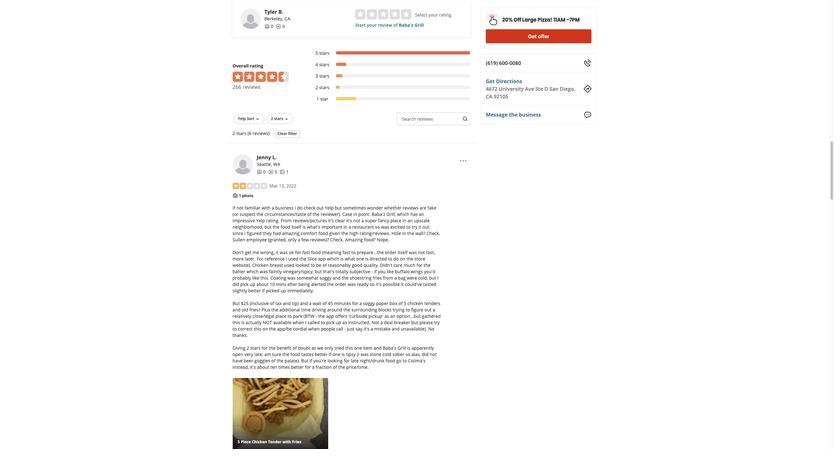 Task type: describe. For each thing, give the bounding box(es) containing it.
ca inside get directions 4672 university ave ste d san diego, ca 92105
[[486, 93, 493, 100]]

if left you
[[374, 269, 377, 275]]

yelp sort
[[238, 116, 255, 121]]

clear
[[335, 218, 345, 224]]

1 vertical spatial used
[[284, 262, 294, 268]]

but down be
[[315, 269, 322, 275]]

did inside giving 2 stars for the benefit of doubt as we only tried this one item and baba'z grill is apparently open very late; am sure the food tastes better if one is tipsy (i was stone cold sober so alas, did not have beer goggles of the palate). but if you're looking for late night/drunk food go to colima's instead, it's about ten times better for a fraction of the price/time.
[[422, 351, 429, 357]]

was up this.
[[260, 269, 268, 275]]

1 vertical spatial when
[[308, 326, 320, 332]]

pickup'
[[369, 313, 383, 319]]

gathered
[[422, 313, 441, 319]]

wings
[[411, 269, 423, 275]]

of left tax
[[270, 300, 274, 306]]

16 chevron down v2 image for stars
[[284, 116, 289, 122]]

1 vertical spatial up
[[281, 288, 286, 294]]

your for start
[[367, 22, 377, 28]]

a up restaurant
[[362, 218, 364, 224]]

to left be
[[311, 262, 315, 268]]

0 horizontal spatial check.
[[330, 237, 344, 243]]

2 horizontal spatial an
[[419, 211, 424, 217]]

10
[[270, 281, 275, 287]]

if left picked
[[262, 288, 265, 294]]

san
[[550, 85, 559, 92]]

check
[[304, 205, 316, 211]]

one inside "don't get me wrong, it was ok for fast food (meaning fast to prepare...the order itself was not fast, more later. for reference i used the slice app which is what one is directed to do on the store website). chicken breast used looked to be of reasonably good quality. didn't care much for the batter which was faintly vinegary/spicy, but that's totally subjective - if you like buffalo wings you'd probably like this. coating was somewhat soggy and the shoestring fries from a bag were cold, but i did pick up about 10 mins after being alerted the order was ready so it's possible it could've tasted slightly better if picked up immediately."
[[356, 256, 364, 262]]

is down prepare...the on the left bottom
[[365, 256, 369, 262]]

1 fast from the left
[[302, 249, 310, 255]]

2 vertical spatial which
[[246, 269, 259, 275]]

immediately.
[[287, 288, 314, 294]]

comfort
[[301, 230, 317, 236]]

pick inside "don't get me wrong, it was ok for fast food (meaning fast to prepare...the order itself was not fast, more later. for reference i used the slice app which is what one is directed to do on the store website). chicken breast used looked to be of reasonably good quality. didn't care much for the batter which was faintly vinegary/spicy, but that's totally subjective - if you like buffalo wings you'd probably like this. coating was somewhat soggy and the shoestring fries from a bag were cold, but i did pick up about 10 mins after being alerted the order was ready so it's possible it could've tasted slightly better if picked up immediately."
[[240, 281, 249, 287]]

2 left (6
[[233, 130, 235, 136]]

and up time on the left bottom
[[300, 300, 308, 306]]

around
[[327, 307, 342, 313]]

what
[[345, 256, 355, 262]]

amazing
[[345, 237, 363, 243]]

it's down reviewer).
[[328, 218, 334, 224]]

the down with
[[257, 211, 264, 217]]

the down tax
[[271, 307, 278, 313]]

3 stars
[[316, 73, 329, 79]]

food up palate).
[[291, 351, 300, 357]]

correct
[[238, 326, 253, 332]]

16 review v2 image for tyler
[[276, 24, 281, 29]]

stars for filter reviews by 2 stars rating element on the top of page
[[319, 84, 329, 90]]

was down shoestring
[[348, 281, 356, 287]]

0 horizontal spatial order
[[335, 281, 347, 287]]

(btw
[[304, 313, 314, 319]]

1 horizontal spatial which
[[327, 256, 339, 262]]

to up thanks.
[[233, 326, 237, 332]]

goggles
[[254, 358, 270, 364]]

so inside the if not familiar with a business i do check out yelp but sometimes wonder whether reviews are fake (or suspect the circumstances/taste of the reviewer). case in point: baba'z grill, which has an impressive yelp rating. from reviews/pictures it's clear it's not a super fancy place in an upscale neighborhood, but the food itself is what's important in a restaurant so was excited to try it out since i figured they had amazing comfort food given the high rating/reviews. hole in the wall? check. sullen employee (granted, only a few reviews)? check. amazing food? nope.
[[375, 224, 380, 230]]

0 vertical spatial out
[[317, 205, 324, 211]]

in right hole
[[402, 230, 406, 236]]

business inside the if not familiar with a business i do check out yelp but sometimes wonder whether reviews are fake (or suspect the circumstances/taste of the reviewer). case in point: baba'z grill, which has an impressive yelp rating. from reviews/pictures it's clear it's not a super fancy place in an upscale neighborhood, but the food itself is what's important in a restaurant so was excited to try it out since i figured they had amazing comfort food given the high rating/reviews. hole in the wall? check. sullen employee (granted, only a few reviews)? check. amazing food? nope.
[[275, 205, 294, 211]]

menu image
[[460, 157, 467, 165]]

0 horizontal spatial up
[[250, 281, 255, 287]]

5 for 5 stars
[[316, 50, 318, 56]]

get
[[245, 249, 252, 255]]

deal
[[384, 320, 393, 326]]

1 star
[[317, 96, 328, 102]]

tyler b. berkeley, ca
[[264, 8, 290, 22]]

better inside "don't get me wrong, it was ok for fast food (meaning fast to prepare...the order itself was not fast, more later. for reference i used the slice app which is what one is directed to do on the store website). chicken breast used looked to be of reasonably good quality. didn't care much for the batter which was faintly vinegary/spicy, but that's totally subjective - if you like buffalo wings you'd probably like this. coating was somewhat soggy and the shoestring fries from a bag were cold, but i did pick up about 10 mins after being alerted the order was ready so it's possible it could've tasted slightly better if picked up immediately."
[[248, 288, 261, 294]]

20%
[[502, 16, 513, 23]]

park
[[293, 313, 303, 319]]

is down tried on the bottom
[[342, 351, 345, 357]]

tax
[[275, 300, 282, 306]]

11am
[[554, 16, 566, 23]]

2 vertical spatial one
[[333, 351, 340, 357]]

filter reviews by 5 stars rating element
[[309, 50, 470, 56]]

could've
[[405, 281, 422, 287]]

1 vertical spatial an
[[408, 218, 413, 224]]

0 vertical spatial rating
[[439, 12, 451, 18]]

batter
[[233, 269, 245, 275]]

are
[[420, 205, 427, 211]]

sober
[[393, 351, 404, 357]]

which inside the if not familiar with a business i do check out yelp but sometimes wonder whether reviews are fake (or suspect the circumstances/taste of the reviewer). case in point: baba'z grill, which has an impressive yelp rating. from reviews/pictures it's clear it's not a super fancy place in an upscale neighborhood, but the food itself is what's important in a restaurant so was excited to try it out since i figured they had amazing comfort food given the high rating/reviews. hole in the wall? check. sullen employee (granted, only a few reviews)? check. amazing food? nope.
[[397, 211, 409, 217]]

whether
[[384, 205, 402, 211]]

has
[[411, 211, 418, 217]]

this inside giving 2 stars for the benefit of doubt as we only tried this one item and baba'z grill is apparently open very late; am sure the food tastes better if one is tipsy (i was stone cold sober so alas, did not have beer goggles of the palate). but if you're looking for late night/drunk food go to colima's instead, it's about ten times better for a fraction of the price/time.
[[345, 345, 353, 351]]

but up tasted
[[429, 275, 436, 281]]

for right ok
[[295, 249, 301, 255]]

on inside but $25 (inclusive of tax and tip) and a wait of 45 minutes for a soggy paper box of 5 chicken tenders and old fries? plus the additional time driving around the surrounding blocks trying to figure out a relatively close/legal place to park (btw - the app offers 'curbside pickup' as an option...but gathered this is actually not available when i called to pick up as instructed. not a deal breaker but please try to correct this on the app/be cordial when people call - just say it's a mistake and unavailable). no thanks.
[[263, 326, 268, 332]]

the left high
[[342, 230, 348, 236]]

food down the from
[[281, 224, 290, 230]]

directed
[[370, 256, 387, 262]]

trying
[[393, 307, 405, 313]]

of up ten
[[271, 358, 276, 364]]

0 horizontal spatial it
[[276, 249, 279, 255]]

to up "what"
[[352, 249, 356, 255]]

directions
[[496, 78, 522, 85]]

24 phone v2 image
[[584, 59, 592, 67]]

super
[[365, 218, 377, 224]]

the down benefit at the bottom left of the page
[[283, 351, 289, 357]]

out inside but $25 (inclusive of tax and tip) and a wait of 45 minutes for a soggy paper box of 5 chicken tenders and old fries? plus the additional time driving around the surrounding blocks trying to figure out a relatively close/legal place to park (btw - the app offers 'curbside pickup' as an option...but gathered this is actually not available when i called to pick up as instructed. not a deal breaker but please try to correct this on the app/be cordial when people call - just say it's a mistake and unavailable). no thanks.
[[425, 307, 432, 313]]

0 vertical spatial baba'z
[[399, 22, 414, 28]]

of left doubt
[[293, 345, 297, 351]]

so inside "don't get me wrong, it was ok for fast food (meaning fast to prepare...the order itself was not fast, more later. for reference i used the slice app which is what one is directed to do on the store website). chicken breast used looked to be of reasonably good quality. didn't care much for the batter which was faintly vinegary/spicy, but that's totally subjective - if you like buffalo wings you'd probably like this. coating was somewhat soggy and the shoestring fries from a bag were cold, but i did pick up about 10 mins after being alerted the order was ready so it's possible it could've tasted slightly better if picked up immediately."
[[370, 281, 375, 287]]

24 directions v2 image
[[584, 85, 592, 93]]

i right reference
[[286, 256, 287, 262]]

1 photo
[[239, 193, 254, 198]]

go
[[396, 358, 402, 364]]

fries
[[373, 275, 382, 281]]

food up reviews)?
[[319, 230, 328, 236]]

food inside "don't get me wrong, it was ok for fast food (meaning fast to prepare...the order itself was not fast, more later. for reference i used the slice app which is what one is directed to do on the store website). chicken breast used looked to be of reasonably good quality. didn't care much for the batter which was faintly vinegary/spicy, but that's totally subjective - if you like buffalo wings you'd probably like this. coating was somewhat soggy and the shoestring fries from a bag were cold, but i did pick up about 10 mins after being alerted the order was ready so it's possible it could've tasted slightly better if picked up immediately."
[[311, 249, 321, 255]]

apparently
[[412, 345, 434, 351]]

it's down the case
[[346, 218, 352, 224]]

star
[[320, 96, 328, 102]]

20% off large pizza! 11am -7pm
[[502, 16, 580, 23]]

alerted
[[311, 281, 326, 287]]

a inside giving 2 stars for the benefit of doubt as we only tried this one item and baba'z grill is apparently open very late; am sure the food tastes better if one is tipsy (i was stone cold sober so alas, did not have beer goggles of the palate). but if you're looking for late night/drunk food go to colima's instead, it's about ten times better for a fraction of the price/time.
[[312, 364, 315, 370]]

the up reviews/pictures
[[313, 211, 320, 217]]

say
[[356, 326, 363, 332]]

it's inside "don't get me wrong, it was ok for fast food (meaning fast to prepare...the order itself was not fast, more later. for reference i used the slice app which is what one is directed to do on the store website). chicken breast used looked to be of reasonably good quality. didn't care much for the batter which was faintly vinegary/spicy, but that's totally subjective - if you like buffalo wings you'd probably like this. coating was somewhat soggy and the shoestring fries from a bag were cold, but i did pick up about 10 mins after being alerted the order was ready so it's possible it could've tasted slightly better if picked up immediately."
[[376, 281, 382, 287]]

your for select
[[429, 12, 438, 18]]

0 vertical spatial this
[[233, 320, 240, 326]]

did inside "don't get me wrong, it was ok for fast food (meaning fast to prepare...the order itself was not fast, more later. for reference i used the slice app which is what one is directed to do on the store website). chicken breast used looked to be of reasonably good quality. didn't care much for the batter which was faintly vinegary/spicy, but that's totally subjective - if you like buffalo wings you'd probably like this. coating was somewhat soggy and the shoestring fries from a bag were cold, but i did pick up about 10 mins after being alerted the order was ready so it's possible it could've tasted slightly better if picked up immediately."
[[233, 281, 239, 287]]

the up you'd
[[424, 262, 431, 268]]

2 stars (6 reviews)
[[233, 130, 270, 136]]

not
[[372, 320, 379, 326]]

pizza!
[[538, 16, 553, 23]]

1 vertical spatial yelp
[[325, 205, 334, 211]]

plus
[[262, 307, 270, 313]]

instead,
[[233, 364, 249, 370]]

0 for l.
[[263, 169, 266, 175]]

breast
[[270, 262, 283, 268]]

a left few
[[298, 237, 300, 243]]

reviews/pictures
[[293, 218, 327, 224]]

0 vertical spatial order
[[385, 249, 397, 255]]

16 friends v2 image for jenny
[[257, 169, 262, 174]]

filter reviews by 1 star rating element
[[309, 96, 470, 102]]

about inside giving 2 stars for the benefit of doubt as we only tried this one item and baba'z grill is apparently open very late; am sure the food tastes better if one is tipsy (i was stone cold sober so alas, did not have beer goggles of the palate). but if you're looking for late night/drunk food go to colima's instead, it's about ten times better for a fraction of the price/time.
[[257, 364, 269, 370]]

to up the people
[[321, 320, 325, 326]]

jenny l. link
[[257, 154, 277, 161]]

1 horizontal spatial check.
[[427, 230, 440, 236]]

photo of tyler b. image
[[240, 9, 261, 29]]

about inside "don't get me wrong, it was ok for fast food (meaning fast to prepare...the order itself was not fast, more later. for reference i used the slice app which is what one is directed to do on the store website). chicken breast used looked to be of reasonably good quality. didn't care much for the batter which was faintly vinegary/spicy, but that's totally subjective - if you like buffalo wings you'd probably like this. coating was somewhat soggy and the shoestring fries from a bag were cold, but i did pick up about 10 mins after being alerted the order was ready so it's possible it could've tasted slightly better if picked up immediately."
[[256, 281, 269, 287]]

have
[[233, 358, 243, 364]]

circumstances/taste
[[265, 211, 306, 217]]

it inside the if not familiar with a business i do check out yelp but sometimes wonder whether reviews are fake (or suspect the circumstances/taste of the reviewer). case in point: baba'z grill, which has an impressive yelp rating. from reviews/pictures it's clear it's not a super fancy place in an upscale neighborhood, but the food itself is what's important in a restaurant so was excited to try it out since i figured they had amazing comfort food given the high rating/reviews. hole in the wall? check. sullen employee (granted, only a few reviews)? check. amazing food? nope.
[[419, 224, 421, 230]]

is up reasonably
[[341, 256, 344, 262]]

close/legal
[[253, 313, 274, 319]]

in down sometimes
[[354, 211, 357, 217]]

the up had
[[273, 224, 280, 230]]

2 horizontal spatial 0
[[282, 23, 285, 29]]

app inside "don't get me wrong, it was ok for fast food (meaning fast to prepare...the order itself was not fast, more later. for reference i used the slice app which is what one is directed to do on the store website). chicken breast used looked to be of reasonably good quality. didn't care much for the batter which was faintly vinegary/spicy, but that's totally subjective - if you like buffalo wings you'd probably like this. coating was somewhat soggy and the shoestring fries from a bag were cold, but i did pick up about 10 mins after being alerted the order was ready so it's possible it could've tasted slightly better if picked up immediately."
[[318, 256, 326, 262]]

ave
[[525, 85, 534, 92]]

45
[[328, 300, 333, 306]]

2 stars for filter reviews by 2 stars rating element on the top of page
[[316, 84, 329, 90]]

the down looking
[[338, 364, 345, 370]]

restaurant
[[352, 224, 374, 230]]

7pm
[[569, 16, 580, 23]]

sometimes
[[343, 205, 366, 211]]

probably
[[233, 275, 251, 281]]

for down tipsy
[[344, 358, 350, 364]]

- up called
[[316, 313, 317, 319]]

of up trying
[[399, 300, 403, 306]]

reasonably
[[328, 262, 351, 268]]

a left the wait
[[309, 300, 312, 306]]

university
[[499, 85, 524, 92]]

(meaning
[[322, 249, 342, 255]]

to inside the if not familiar with a business i do check out yelp but sometimes wonder whether reviews are fake (or suspect the circumstances/taste of the reviewer). case in point: baba'z grill, which has an impressive yelp rating. from reviews/pictures it's clear it's not a super fancy place in an upscale neighborhood, but the food itself is what's important in a restaurant so was excited to try it out since i figured they had amazing comfort food given the high rating/reviews. hole in the wall? check. sullen employee (granted, only a few reviews)? check. amazing food? nope.
[[407, 224, 411, 230]]

case
[[342, 211, 352, 217]]

0 vertical spatial like
[[387, 269, 394, 275]]

for down store
[[417, 262, 423, 268]]

(6
[[248, 130, 252, 136]]

if down the tastes
[[310, 358, 312, 364]]

offers
[[335, 313, 347, 319]]

- inside "don't get me wrong, it was ok for fast food (meaning fast to prepare...the order itself was not fast, more later. for reference i used the slice app which is what one is directed to do on the store website). chicken breast used looked to be of reasonably good quality. didn't care much for the batter which was faintly vinegary/spicy, but that's totally subjective - if you like buffalo wings you'd probably like this. coating was somewhat soggy and the shoestring fries from a bag were cold, but i did pick up about 10 mins after being alerted the order was ready so it's possible it could've tasted slightly better if picked up immediately."
[[372, 269, 373, 275]]

slice
[[308, 256, 317, 262]]

the down "totally"
[[342, 275, 349, 281]]

of right review
[[393, 22, 398, 28]]

not up restaurant
[[353, 218, 360, 224]]

and up relatively
[[233, 307, 241, 313]]

a down tenders
[[433, 307, 435, 313]]

1 vertical spatial as
[[343, 320, 347, 326]]

the down not
[[269, 326, 276, 332]]

not right if
[[237, 205, 244, 211]]

for down the tastes
[[305, 364, 311, 370]]

figure
[[411, 307, 423, 313]]

of down looking
[[333, 364, 337, 370]]

1 horizontal spatial better
[[291, 364, 304, 370]]

soggy inside but $25 (inclusive of tax and tip) and a wait of 45 minutes for a soggy paper box of 5 chicken tenders and old fries? plus the additional time driving around the surrounding blocks trying to figure out a relatively close/legal place to park (btw - the app offers 'curbside pickup' as an option...but gathered this is actually not available when i called to pick up as instructed. not a deal breaker but please try to correct this on the app/be cordial when people call - just say it's a mistake and unavailable). no thanks.
[[363, 300, 375, 306]]

soggy inside "don't get me wrong, it was ok for fast food (meaning fast to prepare...the order itself was not fast, more later. for reference i used the slice app which is what one is directed to do on the store website). chicken breast used looked to be of reasonably good quality. didn't care much for the batter which was faintly vinegary/spicy, but that's totally subjective - if you like buffalo wings you'd probably like this. coating was somewhat soggy and the shoestring fries from a bag were cold, but i did pick up about 10 mins after being alerted the order was ready so it's possible it could've tasted slightly better if picked up immediately."
[[320, 275, 332, 281]]

excited
[[390, 224, 405, 230]]

2 horizontal spatial as
[[385, 313, 389, 319]]

4672
[[486, 85, 498, 92]]

subjective
[[350, 269, 370, 275]]

were
[[407, 275, 417, 281]]

i down neighborhood, on the left of page
[[244, 230, 246, 236]]

if up looking
[[329, 351, 331, 357]]

time
[[301, 307, 311, 313]]

i up circumstances/taste at the left of page
[[295, 205, 296, 211]]

16 friends v2 image for tyler
[[264, 24, 270, 29]]

a up surrounding
[[360, 300, 362, 306]]

of inside the if not familiar with a business i do check out yelp but sometimes wonder whether reviews are fake (or suspect the circumstances/taste of the reviewer). case in point: baba'z grill, which has an impressive yelp rating. from reviews/pictures it's clear it's not a super fancy place in an upscale neighborhood, but the food itself is what's important in a restaurant so was excited to try it out since i figured they had amazing comfort food given the high rating/reviews. hole in the wall? check. sullen employee (granted, only a few reviews)? check. amazing food? nope.
[[307, 211, 312, 217]]

and inside "don't get me wrong, it was ok for fast food (meaning fast to prepare...the order itself was not fast, more later. for reference i used the slice app which is what one is directed to do on the store website). chicken breast used looked to be of reasonably good quality. didn't care much for the batter which was faintly vinegary/spicy, but that's totally subjective - if you like buffalo wings you'd probably like this. coating was somewhat soggy and the shoestring fries from a bag were cold, but i did pick up about 10 mins after being alerted the order was ready so it's possible it could've tasted slightly better if picked up immediately."
[[333, 275, 341, 281]]

1 vertical spatial this
[[254, 326, 261, 332]]

1 vertical spatial one
[[354, 345, 362, 351]]

was up after
[[288, 275, 296, 281]]

1 for 1
[[286, 169, 289, 175]]

a inside "don't get me wrong, it was ok for fast food (meaning fast to prepare...the order itself was not fast, more later. for reference i used the slice app which is what one is directed to do on the store website). chicken breast used looked to be of reasonably good quality. didn't care much for the batter which was faintly vinegary/spicy, but that's totally subjective - if you like buffalo wings you'd probably like this. coating was somewhat soggy and the shoestring fries from a bag were cold, but i did pick up about 10 mins after being alerted the order was ready so it's possible it could've tasted slightly better if picked up immediately."
[[394, 275, 397, 281]]

5 inside but $25 (inclusive of tax and tip) and a wait of 45 minutes for a soggy paper box of 5 chicken tenders and old fries? plus the additional time driving around the surrounding blocks trying to figure out a relatively close/legal place to park (btw - the app offers 'curbside pickup' as an option...but gathered this is actually not available when i called to pick up as instructed. not a deal breaker but please try to correct this on the app/be cordial when people call - just say it's a mistake and unavailable). no thanks.
[[404, 300, 407, 306]]

but up reviewer).
[[335, 205, 342, 211]]

jenny
[[257, 154, 271, 161]]

0 vertical spatial used
[[288, 256, 298, 262]]

of left the 45
[[323, 300, 327, 306]]

but up they
[[265, 224, 272, 230]]

the left "wall?" at the bottom
[[407, 230, 414, 236]]

overall
[[233, 63, 249, 69]]

do inside "don't get me wrong, it was ok for fast food (meaning fast to prepare...the order itself was not fast, more later. for reference i used the slice app which is what one is directed to do on the store website). chicken breast used looked to be of reasonably good quality. didn't care much for the batter which was faintly vinegary/spicy, but that's totally subjective - if you like buffalo wings you'd probably like this. coating was somewhat soggy and the shoestring fries from a bag were cold, but i did pick up about 10 mins after being alerted the order was ready so it's possible it could've tasted slightly better if picked up immediately."
[[394, 256, 399, 262]]

but inside giving 2 stars for the benefit of doubt as we only tried this one item and baba'z grill is apparently open very late; am sure the food tastes better if one is tipsy (i was stone cold sober so alas, did not have beer goggles of the palate). but if you're looking for late night/drunk food go to colima's instead, it's about ten times better for a fraction of the price/time.
[[301, 358, 308, 364]]

2 fast from the left
[[343, 249, 350, 255]]

was inside the if not familiar with a business i do check out yelp but sometimes wonder whether reviews are fake (or suspect the circumstances/taste of the reviewer). case in point: baba'z grill, which has an impressive yelp rating. from reviews/pictures it's clear it's not a super fancy place in an upscale neighborhood, but the food itself is what's important in a restaurant so was excited to try it out since i figured they had amazing comfort food given the high rating/reviews. hole in the wall? check. sullen employee (granted, only a few reviews)? check. amazing food? nope.
[[381, 224, 389, 230]]

stars left (6
[[236, 130, 246, 136]]

it's inside but $25 (inclusive of tax and tip) and a wait of 45 minutes for a soggy paper box of 5 chicken tenders and old fries? plus the additional time driving around the surrounding blocks trying to figure out a relatively close/legal place to park (btw - the app offers 'curbside pickup' as an option...but gathered this is actually not available when i called to pick up as instructed. not a deal breaker but please try to correct this on the app/be cordial when people call - just say it's a mistake and unavailable). no thanks.
[[364, 326, 370, 332]]

wa
[[273, 161, 280, 167]]

yelp sort button
[[234, 114, 264, 124]]

'curbside
[[349, 313, 367, 319]]

- right call
[[344, 326, 346, 332]]

faintly
[[269, 269, 282, 275]]

stars for filter reviews by 5 stars rating 'element' on the top
[[319, 50, 329, 56]]

we
[[317, 345, 323, 351]]

in up excited
[[403, 218, 406, 224]]

only inside giving 2 stars for the benefit of doubt as we only tried this one item and baba'z grill is apparently open very late; am sure the food tastes better if one is tipsy (i was stone cold sober so alas, did not have beer goggles of the palate). but if you're looking for late night/drunk food go to colima's instead, it's about ten times better for a fraction of the price/time.
[[325, 345, 333, 351]]

1 vertical spatial better
[[315, 351, 328, 357]]

2022
[[286, 183, 297, 189]]

1 horizontal spatial it
[[401, 281, 404, 287]]

do inside the if not familiar with a business i do check out yelp but sometimes wonder whether reviews are fake (or suspect the circumstances/taste of the reviewer). case in point: baba'z grill, which has an impressive yelp rating. from reviews/pictures it's clear it's not a super fancy place in an upscale neighborhood, but the food itself is what's important in a restaurant so was excited to try it out since i figured they had amazing comfort food given the high rating/reviews. hole in the wall? check. sullen employee (granted, only a few reviews)? check. amazing food? nope.
[[297, 205, 303, 211]]

600-
[[499, 60, 510, 67]]

to down additional
[[288, 313, 292, 319]]

the down minutes
[[344, 307, 350, 313]]

photos element
[[280, 169, 289, 175]]

sullen
[[233, 237, 245, 243]]

am
[[264, 351, 271, 357]]

amazing
[[282, 230, 300, 236]]



Task type: locate. For each thing, give the bounding box(es) containing it.
stars inside 'element'
[[319, 73, 329, 79]]

16 chevron down v2 image for sort
[[255, 116, 260, 122]]

as left we
[[312, 345, 316, 351]]

1 vertical spatial itself
[[398, 249, 408, 255]]

None radio
[[355, 9, 366, 19], [378, 9, 388, 19], [401, 9, 411, 19], [355, 9, 366, 19], [378, 9, 388, 19], [401, 9, 411, 19]]

0 vertical spatial one
[[356, 256, 364, 262]]

0 horizontal spatial an
[[390, 313, 396, 319]]

2 stars
[[316, 84, 329, 90], [271, 116, 283, 121]]

shoestring
[[350, 275, 372, 281]]

quality.
[[364, 262, 379, 268]]

in down clear
[[344, 224, 347, 230]]

for
[[295, 249, 301, 255], [417, 262, 423, 268], [352, 300, 358, 306], [262, 345, 268, 351], [344, 358, 350, 364], [305, 364, 311, 370]]

only down amazing on the bottom left
[[288, 237, 297, 243]]

ca inside tyler b. berkeley, ca
[[285, 16, 290, 22]]

on inside "don't get me wrong, it was ok for fast food (meaning fast to prepare...the order itself was not fast, more later. for reference i used the slice app which is what one is directed to do on the store website). chicken breast used looked to be of reasonably good quality. didn't care much for the batter which was faintly vinegary/spicy, but that's totally subjective - if you like buffalo wings you'd probably like this. coating was somewhat soggy and the shoestring fries from a bag were cold, but i did pick up about 10 mins after being alerted the order was ready so it's possible it could've tasted slightly better if picked up immediately."
[[400, 256, 406, 262]]

fancy
[[378, 218, 389, 224]]

beer
[[244, 358, 253, 364]]

friends element down berkeley,
[[264, 23, 273, 30]]

ten
[[271, 364, 277, 370]]

1 for 1 star
[[317, 96, 319, 102]]

suspect
[[240, 211, 256, 217]]

1 vertical spatial business
[[275, 205, 294, 211]]

0 vertical spatial better
[[248, 288, 261, 294]]

get for get offer
[[528, 33, 537, 40]]

fries?
[[249, 307, 260, 313]]

get for get directions 4672 university ave ste d san diego, ca 92105
[[486, 78, 495, 85]]

on up care
[[400, 256, 406, 262]]

app
[[318, 256, 326, 262], [326, 313, 334, 319]]

a right with
[[272, 205, 274, 211]]

option...but
[[397, 313, 421, 319]]

with
[[262, 205, 271, 211]]

2 right sort
[[271, 116, 273, 121]]

24 message v2 image
[[584, 111, 592, 119]]

large
[[522, 16, 537, 23]]

None radio
[[367, 9, 377, 19], [390, 9, 400, 19], [367, 9, 377, 19], [390, 9, 400, 19]]

16 camera v2 image
[[233, 193, 238, 198]]

2 horizontal spatial up
[[336, 320, 341, 326]]

1 horizontal spatial did
[[422, 351, 429, 357]]

0 horizontal spatial on
[[263, 326, 268, 332]]

what's
[[307, 224, 320, 230]]

it's down beer
[[250, 364, 256, 370]]

tip)
[[292, 300, 299, 306]]

message the business button
[[486, 111, 541, 119]]

is down relatively
[[241, 320, 245, 326]]

not inside giving 2 stars for the benefit of doubt as we only tried this one item and baba'z grill is apparently open very late; am sure the food tastes better if one is tipsy (i was stone cold sober so alas, did not have beer goggles of the palate). but if you're looking for late night/drunk food go to colima's instead, it's about ten times better for a fraction of the price/time.
[[430, 351, 437, 357]]

place inside but $25 (inclusive of tax and tip) and a wait of 45 minutes for a soggy paper box of 5 chicken tenders and old fries? plus the additional time driving around the surrounding blocks trying to figure out a relatively close/legal place to park (btw - the app offers 'curbside pickup' as an option...but gathered this is actually not available when i called to pick up as instructed. not a deal breaker but please try to correct this on the app/be cordial when people call - just say it's a mistake and unavailable). no thanks.
[[276, 313, 287, 319]]

1 vertical spatial on
[[263, 326, 268, 332]]

food
[[281, 224, 290, 230], [319, 230, 328, 236], [311, 249, 321, 255], [291, 351, 300, 357], [386, 358, 395, 364]]

but left the $25
[[233, 300, 240, 306]]

soggy
[[320, 275, 332, 281], [363, 300, 375, 306]]

1 vertical spatial pick
[[326, 320, 335, 326]]

stars for filter reviews by 3 stars rating 'element'
[[319, 73, 329, 79]]

alas,
[[412, 351, 421, 357]]

reviews up has
[[403, 205, 419, 211]]

better down palate).
[[291, 364, 304, 370]]

5 inside 'element'
[[316, 50, 318, 56]]

0 horizontal spatial but
[[233, 300, 240, 306]]

get directions link
[[486, 78, 522, 85]]

1 horizontal spatial itself
[[398, 249, 408, 255]]

1 photo link
[[239, 193, 254, 198]]

reviews element down wa
[[268, 169, 277, 175]]

0 horizontal spatial business
[[275, 205, 294, 211]]

the inside message the business button
[[509, 111, 518, 118]]

0 horizontal spatial 2 stars
[[271, 116, 283, 121]]

very
[[244, 351, 253, 357]]

0 vertical spatial 16 friends v2 image
[[264, 24, 270, 29]]

1 vertical spatial ca
[[486, 93, 493, 100]]

app inside but $25 (inclusive of tax and tip) and a wait of 45 minutes for a soggy paper box of 5 chicken tenders and old fries? plus the additional time driving around the surrounding blocks trying to figure out a relatively close/legal place to park (btw - the app offers 'curbside pickup' as an option...but gathered this is actually not available when i called to pick up as instructed. not a deal breaker but please try to correct this on the app/be cordial when people call - just say it's a mistake and unavailable). no thanks.
[[326, 313, 334, 319]]

and inside giving 2 stars for the benefit of doubt as we only tried this one item and baba'z grill is apparently open very late; am sure the food tastes better if one is tipsy (i was stone cold sober so alas, did not have beer goggles of the palate). but if you're looking for late night/drunk food go to colima's instead, it's about ten times better for a fraction of the price/time.
[[374, 345, 382, 351]]

this up tipsy
[[345, 345, 353, 351]]

up down 'probably' at the bottom left of the page
[[250, 281, 255, 287]]

used down ok
[[288, 256, 298, 262]]

check. right "wall?" at the bottom
[[427, 230, 440, 236]]

1 vertical spatial place
[[276, 313, 287, 319]]

is inside but $25 (inclusive of tax and tip) and a wait of 45 minutes for a soggy paper box of 5 chicken tenders and old fries? plus the additional time driving around the surrounding blocks trying to figure out a relatively close/legal place to park (btw - the app offers 'curbside pickup' as an option...but gathered this is actually not available when i called to pick up as instructed. not a deal breaker but please try to correct this on the app/be cordial when people call - just say it's a mistake and unavailable). no thanks.
[[241, 320, 245, 326]]

1 horizontal spatial get
[[528, 33, 537, 40]]

an inside but $25 (inclusive of tax and tip) and a wait of 45 minutes for a soggy paper box of 5 chicken tenders and old fries? plus the additional time driving around the surrounding blocks trying to figure out a relatively close/legal place to park (btw - the app offers 'curbside pickup' as an option...but gathered this is actually not available when i called to pick up as instructed. not a deal breaker but please try to correct this on the app/be cordial when people call - just say it's a mistake and unavailable). no thanks.
[[390, 313, 396, 319]]

yelp up reviewer).
[[325, 205, 334, 211]]

and up the stone
[[374, 345, 382, 351]]

after
[[287, 281, 297, 287]]

l.
[[272, 154, 277, 161]]

0 horizontal spatial try
[[412, 224, 418, 230]]

stars up clear
[[274, 116, 283, 121]]

reviews for 266 reviews
[[243, 83, 261, 90]]

colima's
[[408, 358, 426, 364]]

order down "totally"
[[335, 281, 347, 287]]

when
[[293, 320, 304, 326], [308, 326, 320, 332]]

$25
[[241, 300, 249, 306]]

16 chevron down v2 image
[[255, 116, 260, 122], [284, 116, 289, 122]]

up up call
[[336, 320, 341, 326]]

2 vertical spatial reviews
[[403, 205, 419, 211]]

stone
[[370, 351, 382, 357]]

1 vertical spatial try
[[434, 320, 440, 326]]

the up the looked
[[300, 256, 306, 262]]

0 vertical spatial business
[[519, 111, 541, 118]]

1 vertical spatial 2 stars
[[271, 116, 283, 121]]

0 vertical spatial friends element
[[264, 23, 273, 30]]

  text field
[[397, 112, 470, 125]]

from
[[383, 275, 393, 281]]

filter reviews by 4 stars rating element
[[309, 61, 470, 68]]

0080
[[510, 60, 521, 67]]

ca right berkeley,
[[285, 16, 290, 22]]

looking
[[328, 358, 343, 364]]

2 stars for 2 stars dropdown button
[[271, 116, 283, 121]]

food down cold at the left
[[386, 358, 395, 364]]

1 left star
[[317, 96, 319, 102]]

5 inside reviews element
[[275, 169, 277, 175]]

try inside the if not familiar with a business i do check out yelp but sometimes wonder whether reviews are fake (or suspect the circumstances/taste of the reviewer). case in point: baba'z grill, which has an impressive yelp rating. from reviews/pictures it's clear it's not a super fancy place in an upscale neighborhood, but the food itself is what's important in a restaurant so was excited to try it out since i figured they had amazing comfort food given the high rating/reviews. hole in the wall? check. sullen employee (granted, only a few reviews)? check. amazing food? nope.
[[412, 224, 418, 230]]

0 horizontal spatial like
[[252, 275, 259, 281]]

offer
[[538, 33, 550, 40]]

is up the comfort
[[303, 224, 306, 230]]

1 horizontal spatial ca
[[486, 93, 493, 100]]

an down has
[[408, 218, 413, 224]]

times
[[278, 364, 290, 370]]

0 horizontal spatial better
[[248, 288, 261, 294]]

grill up sober
[[398, 345, 406, 351]]

high
[[349, 230, 359, 236]]

1 vertical spatial order
[[335, 281, 347, 287]]

0 vertical spatial try
[[412, 224, 418, 230]]

0 vertical spatial did
[[233, 281, 239, 287]]

but up unavailable).
[[411, 320, 419, 326]]

0 horizontal spatial grill
[[398, 345, 406, 351]]

but inside but $25 (inclusive of tax and tip) and a wait of 45 minutes for a soggy paper box of 5 chicken tenders and old fries? plus the additional time driving around the surrounding blocks trying to figure out a relatively close/legal place to park (btw - the app offers 'curbside pickup' as an option...but gathered this is actually not available when i called to pick up as instructed. not a deal breaker but please try to correct this on the app/be cordial when people call - just say it's a mistake and unavailable). no thanks.
[[233, 300, 240, 306]]

0 horizontal spatial 0
[[263, 169, 266, 175]]

totally
[[336, 269, 349, 275]]

1 horizontal spatial rating
[[439, 12, 451, 18]]

familiar
[[245, 205, 261, 211]]

1 vertical spatial out
[[423, 224, 430, 230]]

baba'z inside the if not familiar with a business i do check out yelp but sometimes wonder whether reviews are fake (or suspect the circumstances/taste of the reviewer). case in point: baba'z grill, which has an impressive yelp rating. from reviews/pictures it's clear it's not a super fancy place in an upscale neighborhood, but the food itself is what's important in a restaurant so was excited to try it out since i figured they had amazing comfort food given the high rating/reviews. hole in the wall? check. sullen employee (granted, only a few reviews)? check. amazing food? nope.
[[372, 211, 385, 217]]

i right cold,
[[437, 275, 439, 281]]

1 horizontal spatial an
[[408, 218, 413, 224]]

reviews element containing 5
[[268, 169, 277, 175]]

1 horizontal spatial order
[[385, 249, 397, 255]]

(no rating) image
[[355, 9, 411, 19]]

search image
[[463, 116, 468, 121]]

of inside "don't get me wrong, it was ok for fast food (meaning fast to prepare...the order itself was not fast, more later. for reference i used the slice app which is what one is directed to do on the store website). chicken breast used looked to be of reasonably good quality. didn't care much for the batter which was faintly vinegary/spicy, but that's totally subjective - if you like buffalo wings you'd probably like this. coating was somewhat soggy and the shoestring fries from a bag were cold, but i did pick up about 10 mins after being alerted the order was ready so it's possible it could've tasted slightly better if picked up immediately."
[[323, 262, 327, 268]]

itself inside "don't get me wrong, it was ok for fast food (meaning fast to prepare...the order itself was not fast, more later. for reference i used the slice app which is what one is directed to do on the store website). chicken breast used looked to be of reasonably good quality. didn't care much for the batter which was faintly vinegary/spicy, but that's totally subjective - if you like buffalo wings you'd probably like this. coating was somewhat soggy and the shoestring fries from a bag were cold, but i did pick up about 10 mins after being alerted the order was ready so it's possible it could've tasted slightly better if picked up immediately."
[[398, 249, 408, 255]]

2 inside 2 stars dropdown button
[[271, 116, 273, 121]]

0 vertical spatial soggy
[[320, 275, 332, 281]]

reviews for search reviews
[[417, 116, 433, 122]]

clear
[[278, 131, 287, 136]]

the down sure
[[277, 358, 284, 364]]

1 horizontal spatial like
[[387, 269, 394, 275]]

2 vertical spatial yelp
[[256, 218, 265, 224]]

important
[[322, 224, 342, 230]]

baba'z right review
[[399, 22, 414, 28]]

clear filter button
[[275, 130, 300, 138]]

late;
[[254, 351, 263, 357]]

not inside "don't get me wrong, it was ok for fast food (meaning fast to prepare...the order itself was not fast, more later. for reference i used the slice app which is what one is directed to do on the store website). chicken breast used looked to be of reasonably good quality. didn't care much for the batter which was faintly vinegary/spicy, but that's totally subjective - if you like buffalo wings you'd probably like this. coating was somewhat soggy and the shoestring fries from a bag were cold, but i did pick up about 10 mins after being alerted the order was ready so it's possible it could've tasted slightly better if picked up immediately."
[[418, 249, 425, 255]]

2 horizontal spatial 5
[[404, 300, 407, 306]]

stars inside 'element'
[[319, 50, 329, 56]]

1 horizontal spatial 0
[[271, 23, 273, 29]]

0 vertical spatial 1
[[317, 96, 319, 102]]

is left apparently
[[407, 345, 411, 351]]

b.
[[279, 8, 283, 15]]

it's down fries
[[376, 281, 382, 287]]

a right "not"
[[380, 320, 383, 326]]

0 vertical spatial 5
[[316, 50, 318, 56]]

1 horizontal spatial 16 chevron down v2 image
[[284, 116, 289, 122]]

266 reviews
[[233, 83, 261, 90]]

1 for 1 photo
[[239, 193, 241, 198]]

1 horizontal spatial fast
[[343, 249, 350, 255]]

stars inside dropdown button
[[274, 116, 283, 121]]

for inside but $25 (inclusive of tax and tip) and a wait of 45 minutes for a soggy paper box of 5 chicken tenders and old fries? plus the additional time driving around the surrounding blocks trying to figure out a relatively close/legal place to park (btw - the app offers 'curbside pickup' as an option...but gathered this is actually not available when i called to pick up as instructed. not a deal breaker but please try to correct this on the app/be cordial when people call - just say it's a mistake and unavailable). no thanks.
[[352, 300, 358, 306]]

0 horizontal spatial when
[[293, 320, 304, 326]]

to inside giving 2 stars for the benefit of doubt as we only tried this one item and baba'z grill is apparently open very late; am sure the food tastes better if one is tipsy (i was stone cold sober so alas, did not have beer goggles of the palate). but if you're looking for late night/drunk food go to colima's instead, it's about ten times better for a fraction of the price/time.
[[403, 358, 407, 364]]

1 horizontal spatial only
[[325, 345, 333, 351]]

much
[[404, 262, 416, 268]]

from
[[281, 218, 292, 224]]

picked
[[266, 288, 280, 294]]

reviews down "4.5 star rating" image
[[243, 83, 261, 90]]

16 photos v2 image
[[280, 169, 285, 174]]

2 inside filter reviews by 2 stars rating element
[[316, 84, 318, 90]]

yelp inside dropdown button
[[238, 116, 246, 121]]

2 down 3
[[316, 84, 318, 90]]

1 horizontal spatial app
[[326, 313, 334, 319]]

16 friends v2 image
[[264, 24, 270, 29], [257, 169, 262, 174]]

5 up 4
[[316, 50, 318, 56]]

to up didn't
[[388, 256, 392, 262]]

1 vertical spatial it
[[276, 249, 279, 255]]

not up store
[[418, 249, 425, 255]]

- right 11am
[[567, 16, 569, 23]]

stars inside giving 2 stars for the benefit of doubt as we only tried this one item and baba'z grill is apparently open very late; am sure the food tastes better if one is tipsy (i was stone cold sober so alas, did not have beer goggles of the palate). but if you're looking for late night/drunk food go to colima's instead, it's about ten times better for a fraction of the price/time.
[[250, 345, 261, 351]]

1 horizontal spatial grill
[[415, 22, 424, 28]]

1 horizontal spatial business
[[519, 111, 541, 118]]

1 vertical spatial baba'z
[[372, 211, 385, 217]]

0 horizontal spatial 16 friends v2 image
[[257, 169, 262, 174]]

it's inside giving 2 stars for the benefit of doubt as we only tried this one item and baba'z grill is apparently open very late; am sure the food tastes better if one is tipsy (i was stone cold sober so alas, did not have beer goggles of the palate). but if you're looking for late night/drunk food go to colima's instead, it's about ten times better for a fraction of the price/time.
[[250, 364, 256, 370]]

and down breaker
[[392, 326, 400, 332]]

for up surrounding
[[352, 300, 358, 306]]

0 horizontal spatial your
[[367, 22, 377, 28]]

2 stars inside dropdown button
[[271, 116, 283, 121]]

16 chevron down v2 image inside yelp sort dropdown button
[[255, 116, 260, 122]]

store
[[415, 256, 425, 262]]

a down you're
[[312, 364, 315, 370]]

an up 'deal'
[[390, 313, 396, 319]]

1 horizontal spatial 5
[[316, 50, 318, 56]]

sort
[[247, 116, 255, 121]]

reviews element for b.
[[276, 23, 285, 30]]

2 vertical spatial so
[[406, 351, 410, 357]]

5 up trying
[[404, 300, 407, 306]]

1 vertical spatial your
[[367, 22, 377, 28]]

2 star rating image
[[233, 183, 267, 189]]

1 vertical spatial friends element
[[257, 169, 266, 175]]

a up high
[[349, 224, 351, 230]]

reviews element containing 0
[[276, 23, 285, 30]]

2 horizontal spatial this
[[345, 345, 353, 351]]

available
[[273, 320, 292, 326]]

16 friends v2 image down berkeley,
[[264, 24, 270, 29]]

2 vertical spatial this
[[345, 345, 353, 351]]

wonder
[[367, 205, 383, 211]]

5 for 5
[[275, 169, 277, 175]]

1 horizontal spatial when
[[308, 326, 320, 332]]

0 vertical spatial place
[[391, 218, 401, 224]]

mar 13, 2022
[[270, 183, 297, 189]]

business down 'ave'
[[519, 111, 541, 118]]

1 horizontal spatial pick
[[326, 320, 335, 326]]

stars up late;
[[250, 345, 261, 351]]

like left this.
[[252, 275, 259, 281]]

0 vertical spatial app
[[318, 256, 326, 262]]

app up be
[[318, 256, 326, 262]]

1 vertical spatial reviews
[[417, 116, 433, 122]]

was up store
[[409, 249, 417, 255]]

stars for 2 stars dropdown button
[[274, 116, 283, 121]]

just
[[347, 326, 355, 332]]

only inside the if not familiar with a business i do check out yelp but sometimes wonder whether reviews are fake (or suspect the circumstances/taste of the reviewer). case in point: baba'z grill, which has an impressive yelp rating. from reviews/pictures it's clear it's not a super fancy place in an upscale neighborhood, but the food itself is what's important in a restaurant so was excited to try it out since i figured they had amazing comfort food given the high rating/reviews. hole in the wall? check. sullen employee (granted, only a few reviews)? check. amazing food? nope.
[[288, 237, 297, 243]]

1 horizontal spatial so
[[375, 224, 380, 230]]

2 stars up clear
[[271, 116, 283, 121]]

not down apparently
[[430, 351, 437, 357]]

0 vertical spatial itself
[[291, 224, 301, 230]]

but inside but $25 (inclusive of tax and tip) and a wait of 45 minutes for a soggy paper box of 5 chicken tenders and old fries? plus the additional time driving around the surrounding blocks trying to figure out a relatively close/legal place to park (btw - the app offers 'curbside pickup' as an option...but gathered this is actually not available when i called to pick up as instructed. not a deal breaker but please try to correct this on the app/be cordial when people call - just say it's a mistake and unavailable). no thanks.
[[411, 320, 419, 326]]

rating element
[[355, 9, 411, 19]]

4.5 star rating image
[[233, 72, 289, 82]]

call
[[336, 326, 343, 332]]

16 review v2 image
[[276, 24, 281, 29], [268, 169, 273, 174]]

breaker
[[394, 320, 410, 326]]

is inside the if not familiar with a business i do check out yelp but sometimes wonder whether reviews are fake (or suspect the circumstances/taste of the reviewer). case in point: baba'z grill, which has an impressive yelp rating. from reviews/pictures it's clear it's not a super fancy place in an upscale neighborhood, but the food itself is what's important in a restaurant so was excited to try it out since i figured they had amazing comfort food given the high rating/reviews. hole in the wall? check. sullen employee (granted, only a few reviews)? check. amazing food? nope.
[[303, 224, 306, 230]]

out
[[317, 205, 324, 211], [423, 224, 430, 230], [425, 307, 432, 313]]

get up 4672
[[486, 78, 495, 85]]

about down goggles
[[257, 364, 269, 370]]

reviews element
[[276, 23, 285, 30], [268, 169, 277, 175]]

2 vertical spatial 1
[[239, 193, 241, 198]]

used up vinegary/spicy,
[[284, 262, 294, 268]]

0 horizontal spatial ca
[[285, 16, 290, 22]]

friends element
[[264, 23, 273, 30], [257, 169, 266, 175]]

a down "not"
[[371, 326, 373, 332]]

get directions 4672 university ave ste d san diego, ca 92105
[[486, 78, 575, 100]]

1 horizontal spatial your
[[429, 12, 438, 18]]

fast,
[[426, 249, 435, 255]]

16 chevron down v2 image inside 2 stars dropdown button
[[284, 116, 289, 122]]

get inside button
[[528, 33, 537, 40]]

to up 'option...but'
[[406, 307, 410, 313]]

the right alerted
[[327, 281, 334, 287]]

1 right 16 camera v2 image
[[239, 193, 241, 198]]

berkeley,
[[264, 16, 284, 22]]

up inside but $25 (inclusive of tax and tip) and a wait of 45 minutes for a soggy paper box of 5 chicken tenders and old fries? plus the additional time driving around the surrounding blocks trying to figure out a relatively close/legal place to park (btw - the app offers 'curbside pickup' as an option...but gathered this is actually not available when i called to pick up as instructed. not a deal breaker but please try to correct this on the app/be cordial when people call - just say it's a mistake and unavailable). no thanks.
[[336, 320, 341, 326]]

start
[[355, 22, 366, 28]]

0 vertical spatial an
[[419, 211, 424, 217]]

filter reviews by 3 stars rating element
[[309, 73, 470, 79]]

grill inside giving 2 stars for the benefit of doubt as we only tried this one item and baba'z grill is apparently open very late; am sure the food tastes better if one is tipsy (i was stone cold sober so alas, did not have beer goggles of the palate). but if you're looking for late night/drunk food go to colima's instead, it's about ten times better for a fraction of the price/time.
[[398, 345, 406, 351]]

to
[[407, 224, 411, 230], [352, 249, 356, 255], [388, 256, 392, 262], [311, 262, 315, 268], [406, 307, 410, 313], [288, 313, 292, 319], [321, 320, 325, 326], [233, 326, 237, 332], [403, 358, 407, 364]]

(619)
[[486, 60, 498, 67]]

a left bag
[[394, 275, 397, 281]]

0 horizontal spatial soggy
[[320, 275, 332, 281]]

more
[[233, 256, 244, 262]]

friends element for tyler b.
[[264, 23, 273, 30]]

possible
[[383, 281, 400, 287]]

1 vertical spatial did
[[422, 351, 429, 357]]

itself inside the if not familiar with a business i do check out yelp but sometimes wonder whether reviews are fake (or suspect the circumstances/taste of the reviewer). case in point: baba'z grill, which has an impressive yelp rating. from reviews/pictures it's clear it's not a super fancy place in an upscale neighborhood, but the food itself is what's important in a restaurant so was excited to try it out since i figured they had amazing comfort food given the high rating/reviews. hole in the wall? check. sullen employee (granted, only a few reviews)? check. amazing food? nope.
[[291, 224, 301, 230]]

buffalo
[[395, 269, 410, 275]]

0 vertical spatial check.
[[427, 230, 440, 236]]

don't get me wrong, it was ok for fast food (meaning fast to prepare...the order itself was not fast, more later. for reference i used the slice app which is what one is directed to do on the store website). chicken breast used looked to be of reasonably good quality. didn't care much for the batter which was faintly vinegary/spicy, but that's totally subjective - if you like buffalo wings you'd probably like this. coating was somewhat soggy and the shoestring fries from a bag were cold, but i did pick up about 10 mins after being alerted the order was ready so it's possible it could've tasted slightly better if picked up immediately.
[[233, 249, 439, 294]]

as inside giving 2 stars for the benefit of doubt as we only tried this one item and baba'z grill is apparently open very late; am sure the food tastes better if one is tipsy (i was stone cold sober so alas, did not have beer goggles of the palate). but if you're looking for late night/drunk food go to colima's instead, it's about ten times better for a fraction of the price/time.
[[312, 345, 316, 351]]

select
[[415, 12, 428, 18]]

no
[[428, 326, 434, 332]]

1 vertical spatial do
[[394, 256, 399, 262]]

an
[[419, 211, 424, 217], [408, 218, 413, 224], [390, 313, 396, 319]]

which down chicken
[[246, 269, 259, 275]]

1 horizontal spatial this
[[254, 326, 261, 332]]

friends element for jenny l.
[[257, 169, 266, 175]]

0 for b.
[[271, 23, 273, 29]]

check. down the given in the bottom left of the page
[[330, 237, 344, 243]]

relatively
[[233, 313, 251, 319]]

was down the fancy
[[381, 224, 389, 230]]

1 vertical spatial 16 friends v2 image
[[257, 169, 262, 174]]

2 vertical spatial an
[[390, 313, 396, 319]]

reviews inside the if not familiar with a business i do check out yelp but sometimes wonder whether reviews are fake (or suspect the circumstances/taste of the reviewer). case in point: baba'z grill, which has an impressive yelp rating. from reviews/pictures it's clear it's not a super fancy place in an upscale neighborhood, but the food itself is what's important in a restaurant so was excited to try it out since i figured they had amazing comfort food given the high rating/reviews. hole in the wall? check. sullen employee (granted, only a few reviews)? check. amazing food? nope.
[[403, 205, 419, 211]]

was left ok
[[280, 249, 288, 255]]

the up much
[[407, 256, 414, 262]]

d
[[545, 85, 548, 92]]

itself
[[291, 224, 301, 230], [398, 249, 408, 255]]

was inside giving 2 stars for the benefit of doubt as we only tried this one item and baba'z grill is apparently open very late; am sure the food tastes better if one is tipsy (i was stone cold sober so alas, did not have beer goggles of the palate). but if you're looking for late night/drunk food go to colima's instead, it's about ten times better for a fraction of the price/time.
[[361, 351, 369, 357]]

place inside the if not familiar with a business i do check out yelp but sometimes wonder whether reviews are fake (or suspect the circumstances/taste of the reviewer). case in point: baba'z grill, which has an impressive yelp rating. from reviews/pictures it's clear it's not a super fancy place in an upscale neighborhood, but the food itself is what's important in a restaurant so was excited to try it out since i figured they had amazing comfort food given the high rating/reviews. hole in the wall? check. sullen employee (granted, only a few reviews)? check. amazing food? nope.
[[391, 218, 401, 224]]

0 vertical spatial but
[[233, 300, 240, 306]]

1 inside photos element
[[286, 169, 289, 175]]

only
[[288, 237, 297, 243], [325, 345, 333, 351]]

stars up the 4 stars
[[319, 50, 329, 56]]

pick inside but $25 (inclusive of tax and tip) and a wait of 45 minutes for a soggy paper box of 5 chicken tenders and old fries? plus the additional time driving around the surrounding blocks trying to figure out a relatively close/legal place to park (btw - the app offers 'curbside pickup' as an option...but gathered this is actually not available when i called to pick up as instructed. not a deal breaker but please try to correct this on the app/be cordial when people call - just say it's a mistake and unavailable). no thanks.
[[326, 320, 335, 326]]

get inside get directions 4672 university ave ste d san diego, ca 92105
[[486, 78, 495, 85]]

1 horizontal spatial as
[[343, 320, 347, 326]]

and
[[333, 275, 341, 281], [283, 300, 291, 306], [300, 300, 308, 306], [233, 307, 241, 313], [392, 326, 400, 332], [374, 345, 382, 351]]

do left check
[[297, 205, 303, 211]]

one up looking
[[333, 351, 340, 357]]

photo of jenny l. image
[[233, 154, 253, 174]]

2 up very
[[247, 345, 249, 351]]

(or
[[233, 211, 238, 217]]

it up "wall?" at the bottom
[[419, 224, 421, 230]]

1 16 chevron down v2 image from the left
[[255, 116, 260, 122]]

somewhat
[[297, 275, 319, 281]]

filter
[[288, 131, 297, 136]]

0 vertical spatial up
[[250, 281, 255, 287]]

2 vertical spatial as
[[312, 345, 316, 351]]

filter reviews by 2 stars rating element
[[309, 84, 470, 91]]

so inside giving 2 stars for the benefit of doubt as we only tried this one item and baba'z grill is apparently open very late; am sure the food tastes better if one is tipsy (i was stone cold sober so alas, did not have beer goggles of the palate). but if you're looking for late night/drunk food go to colima's instead, it's about ten times better for a fraction of the price/time.
[[406, 351, 410, 357]]

0 vertical spatial your
[[429, 12, 438, 18]]

1 vertical spatial app
[[326, 313, 334, 319]]

and up additional
[[283, 300, 291, 306]]

0 vertical spatial grill
[[415, 22, 424, 28]]

try
[[412, 224, 418, 230], [434, 320, 440, 326]]

1 horizontal spatial but
[[301, 358, 308, 364]]

mar
[[270, 183, 278, 189]]

baba'z inside giving 2 stars for the benefit of doubt as we only tried this one item and baba'z grill is apparently open very late; am sure the food tastes better if one is tipsy (i was stone cold sober so alas, did not have beer goggles of the palate). but if you're looking for late night/drunk food go to colima's instead, it's about ten times better for a fraction of the price/time.
[[383, 345, 397, 351]]

stars for the filter reviews by 4 stars rating element
[[319, 61, 329, 67]]

website).
[[233, 262, 251, 268]]

2 inside giving 2 stars for the benefit of doubt as we only tried this one item and baba'z grill is apparently open very late; am sure the food tastes better if one is tipsy (i was stone cold sober so alas, did not have beer goggles of the palate). but if you're looking for late night/drunk food go to colima's instead, it's about ten times better for a fraction of the price/time.
[[247, 345, 249, 351]]

neighborhood,
[[233, 224, 263, 230]]

try inside but $25 (inclusive of tax and tip) and a wait of 45 minutes for a soggy paper box of 5 chicken tenders and old fries? plus the additional time driving around the surrounding blocks trying to figure out a relatively close/legal place to park (btw - the app offers 'curbside pickup' as an option...but gathered this is actually not available when i called to pick up as instructed. not a deal breaker but please try to correct this on the app/be cordial when people call - just say it's a mistake and unavailable). no thanks.
[[434, 320, 440, 326]]

reviews element for l.
[[268, 169, 277, 175]]

the up am
[[269, 345, 276, 351]]

up down mins
[[281, 288, 286, 294]]

i inside but $25 (inclusive of tax and tip) and a wait of 45 minutes for a soggy paper box of 5 chicken tenders and old fries? plus the additional time driving around the surrounding blocks trying to figure out a relatively close/legal place to park (btw - the app offers 'curbside pickup' as an option...but gathered this is actually not available when i called to pick up as instructed. not a deal breaker but please try to correct this on the app/be cordial when people call - just say it's a mistake and unavailable). no thanks.
[[305, 320, 307, 326]]

0 horizontal spatial app
[[318, 256, 326, 262]]

the down driving
[[318, 313, 325, 319]]

to right go
[[403, 358, 407, 364]]

do
[[297, 205, 303, 211], [394, 256, 399, 262]]

night/drunk
[[360, 358, 385, 364]]

1 vertical spatial rating
[[250, 63, 263, 69]]

business inside button
[[519, 111, 541, 118]]

2 16 chevron down v2 image from the left
[[284, 116, 289, 122]]

1
[[317, 96, 319, 102], [286, 169, 289, 175], [239, 193, 241, 198]]

overall rating
[[233, 63, 263, 69]]

1 horizontal spatial 16 friends v2 image
[[264, 24, 270, 29]]

16 review v2 image for jenny
[[268, 169, 273, 174]]

which down (meaning
[[327, 256, 339, 262]]

0 vertical spatial only
[[288, 237, 297, 243]]

seattle,
[[257, 161, 272, 167]]

itself up amazing on the bottom left
[[291, 224, 301, 230]]

0 horizontal spatial which
[[246, 269, 259, 275]]

for up am
[[262, 345, 268, 351]]



Task type: vqa. For each thing, say whether or not it's contained in the screenshot.
16 chevron down v2 icon related to Sort
no



